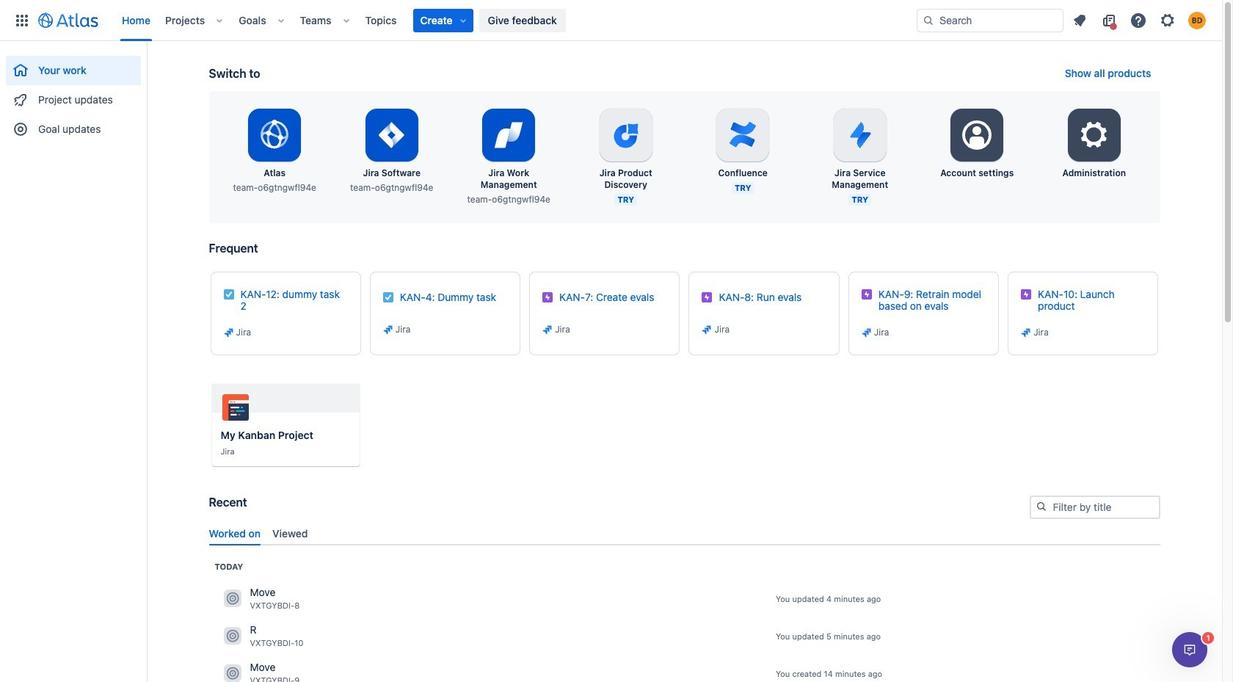 Task type: describe. For each thing, give the bounding box(es) containing it.
townsquare image
[[224, 627, 241, 645]]

Filter by title field
[[1031, 497, 1159, 518]]

switch to... image
[[13, 11, 31, 29]]

1 vertical spatial settings image
[[1077, 117, 1112, 153]]

0 vertical spatial settings image
[[1159, 11, 1177, 29]]

settings image
[[960, 117, 995, 153]]

2 townsquare image from the top
[[224, 665, 241, 682]]



Task type: vqa. For each thing, say whether or not it's contained in the screenshot.
right arrow icon
no



Task type: locate. For each thing, give the bounding box(es) containing it.
settings image
[[1159, 11, 1177, 29], [1077, 117, 1112, 153]]

Search field
[[917, 8, 1064, 32]]

townsquare image up townsquare icon
[[224, 590, 241, 608]]

heading
[[215, 561, 243, 573]]

townsquare image down townsquare icon
[[224, 665, 241, 682]]

search image
[[923, 14, 935, 26]]

0 horizontal spatial settings image
[[1077, 117, 1112, 153]]

banner
[[0, 0, 1223, 41]]

1 vertical spatial townsquare image
[[224, 665, 241, 682]]

None search field
[[917, 8, 1064, 32]]

group
[[6, 41, 141, 148]]

help image
[[1130, 11, 1148, 29]]

0 vertical spatial townsquare image
[[224, 590, 241, 608]]

notifications image
[[1071, 11, 1089, 29]]

1 townsquare image from the top
[[224, 590, 241, 608]]

search image
[[1036, 501, 1047, 513]]

top element
[[9, 0, 917, 41]]

account image
[[1189, 11, 1206, 29]]

tab list
[[203, 521, 1166, 545]]

jira image
[[382, 324, 394, 336], [542, 324, 554, 336], [702, 324, 713, 336], [223, 327, 235, 339], [861, 327, 873, 339], [861, 327, 873, 339], [1021, 327, 1033, 339]]

1 horizontal spatial settings image
[[1159, 11, 1177, 29]]

townsquare image
[[224, 590, 241, 608], [224, 665, 241, 682]]

jira image
[[382, 324, 394, 336], [542, 324, 554, 336], [702, 324, 713, 336], [223, 327, 235, 339], [1021, 327, 1033, 339]]



